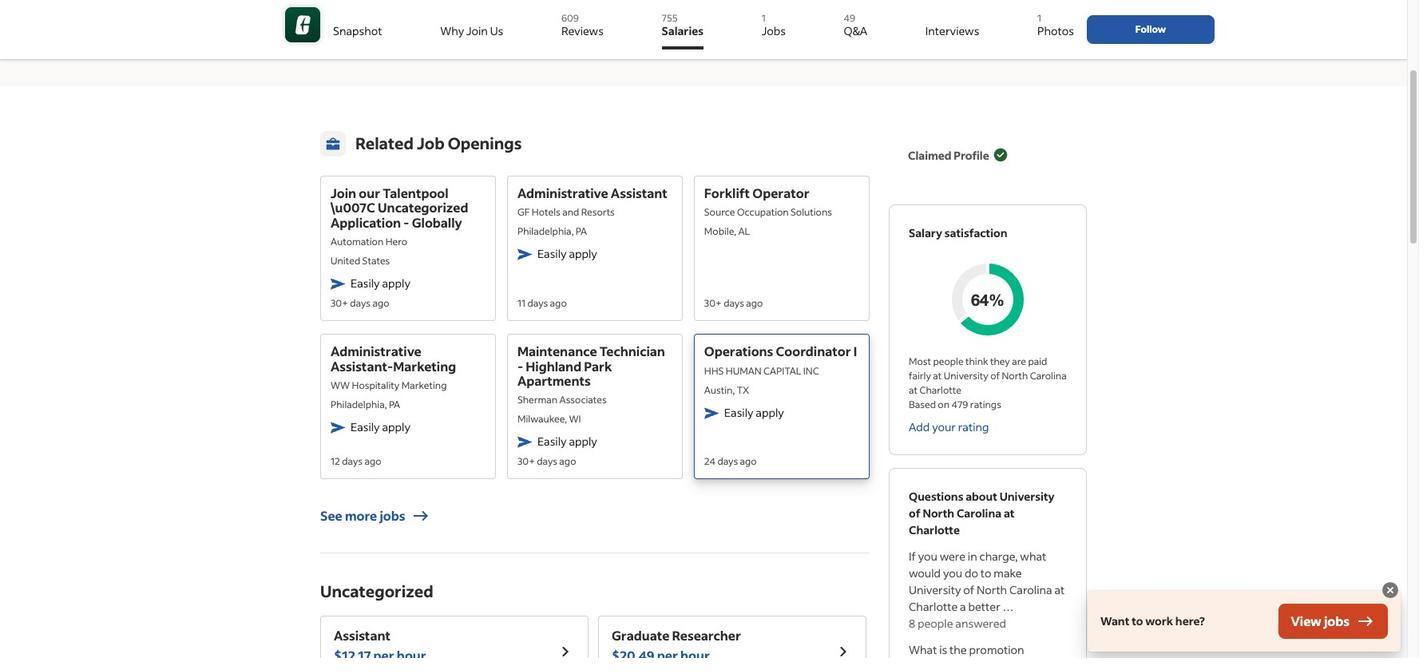Task type: describe. For each thing, give the bounding box(es) containing it.
charlotte inside questions about university of north carolina at charlotte
[[909, 523, 961, 538]]

pa for assistant-
[[389, 399, 401, 411]]

more
[[345, 508, 377, 524]]

they
[[991, 356, 1011, 368]]

of inside "if you were in charge, what would you do to make university of north carolina at charlotte a better … 8 people answered"
[[964, 583, 975, 598]]

wi
[[569, 413, 581, 425]]

609
[[562, 12, 579, 24]]

ago for administrative assistant-marketing
[[365, 456, 382, 468]]

photos
[[1038, 23, 1075, 38]]

1 vertical spatial marketing
[[402, 380, 447, 392]]

add
[[909, 420, 930, 435]]

north inside most people think they are paid fairly at university of north carolina at charlotte based on 479 ratings
[[1002, 370, 1029, 382]]

fairly
[[909, 370, 932, 382]]

1 vertical spatial you
[[944, 566, 963, 581]]

of inside most people think they are paid fairly at university of north carolina at charlotte based on 479 ratings
[[991, 370, 1000, 382]]

what is the promotion
[[909, 642, 1054, 658]]

apartments
[[518, 372, 591, 389]]

claimed profile
[[909, 147, 990, 163]]

united states
[[716, 24, 795, 40]]

0 vertical spatial you
[[919, 549, 938, 564]]

assistant-
[[331, 358, 393, 374]]

uncategorized job salaries element
[[320, 580, 870, 604]]

related job openings
[[356, 133, 522, 153]]

hospitality
[[352, 380, 400, 392]]

claimed profile button
[[909, 137, 1009, 173]]

1 horizontal spatial states
[[758, 24, 795, 40]]

0 vertical spatial marketing
[[393, 358, 456, 374]]

easily for highland
[[538, 434, 567, 449]]

easily apply for application
[[351, 276, 411, 291]]

job
[[417, 133, 445, 153]]

al
[[739, 226, 750, 238]]

assistant link
[[321, 617, 588, 658]]

tx
[[737, 384, 750, 396]]

days for administrative assistant-marketing
[[342, 456, 363, 468]]

austin,
[[705, 384, 735, 396]]

graduate researcher link
[[599, 617, 866, 658]]

forklift
[[705, 185, 750, 201]]

64%
[[972, 290, 1005, 309]]

755
[[662, 12, 678, 24]]

administrative for gf
[[518, 185, 609, 201]]

want to work here?
[[1101, 614, 1206, 629]]

and
[[563, 206, 580, 218]]

12
[[331, 456, 340, 468]]

a
[[961, 599, 967, 614]]

researcher
[[672, 628, 741, 644]]

30+ for our
[[331, 297, 348, 309]]

join inside the join our talentpool \u007c uncategorized application - globally automation hero united states
[[331, 185, 357, 201]]

uncategorized inside the join our talentpool \u007c uncategorized application - globally automation hero united states
[[378, 199, 469, 216]]

most people think they are paid fairly at university of north carolina at charlotte based on 479 ratings
[[909, 356, 1067, 411]]

gf
[[518, 206, 530, 218]]

philadelphia, for gf
[[518, 226, 574, 238]]

is
[[940, 642, 948, 658]]

0 horizontal spatial jobs
[[380, 508, 406, 524]]

charlotte inside "if you were in charge, what would you do to make university of north carolina at charlotte a better … 8 people answered"
[[909, 599, 958, 614]]

2 horizontal spatial 30+ days ago
[[705, 297, 763, 309]]

the
[[950, 642, 967, 658]]

0 vertical spatial united
[[716, 24, 756, 40]]

carolina inside "if you were in charge, what would you do to make university of north carolina at charlotte a better … 8 people answered"
[[1010, 583, 1053, 598]]

apply for apartments
[[569, 434, 598, 449]]

about
[[966, 489, 998, 504]]

park
[[584, 358, 612, 374]]

most
[[909, 356, 932, 368]]

jobs for 1
[[762, 23, 786, 38]]

ago for operations coordinator i
[[740, 456, 757, 468]]

rating
[[959, 420, 990, 435]]

at inside "if you were in charge, what would you do to make university of north carolina at charlotte a better … 8 people answered"
[[1055, 583, 1065, 598]]

add your rating
[[909, 420, 990, 435]]

administrative assistant gf hotels and resorts philadelphia, pa
[[518, 185, 668, 238]]

1 for jobs
[[762, 12, 766, 24]]

to inside "if you were in charge, what would you do to make university of north carolina at charlotte a better … 8 people answered"
[[981, 566, 992, 581]]

ratings
[[971, 399, 1002, 411]]

carolina inside questions about university of north carolina at charlotte
[[957, 506, 1002, 521]]

profile
[[954, 147, 990, 163]]

ago for forklift operator
[[747, 297, 763, 309]]

apply for capital
[[756, 405, 785, 420]]

49 q&a
[[844, 12, 868, 38]]

university inside "if you were in charge, what would you do to make university of north carolina at charlotte a better … 8 people answered"
[[909, 583, 962, 598]]

close image
[[1382, 581, 1401, 600]]

see more jobs
[[320, 508, 406, 524]]

12 days ago
[[331, 456, 382, 468]]

1 vertical spatial to
[[1132, 614, 1144, 629]]

apply for resorts
[[569, 246, 598, 262]]

of inside questions about university of north carolina at charlotte
[[909, 506, 921, 521]]

occupation
[[737, 206, 789, 218]]

days for administrative assistant
[[528, 297, 548, 309]]

assistant inside assistant link
[[334, 628, 391, 644]]

mobile,
[[705, 226, 737, 238]]

states inside the join our talentpool \u007c uncategorized application - globally automation hero united states
[[362, 255, 390, 267]]

graduate
[[612, 628, 670, 644]]

claimed
[[909, 147, 952, 163]]

north inside questions about university of north carolina at charlotte
[[923, 506, 955, 521]]

carolina inside most people think they are paid fairly at university of north carolina at charlotte based on 479 ratings
[[1031, 370, 1067, 382]]

satisfaction
[[945, 225, 1008, 241]]

forklift operator source occupation solutions mobile, al
[[705, 185, 833, 238]]

our
[[359, 185, 380, 201]]

easily apply for resorts
[[538, 246, 598, 262]]

easily for ww
[[351, 419, 380, 435]]

human
[[726, 365, 762, 377]]

assistant inside administrative assistant gf hotels and resorts philadelphia, pa
[[611, 185, 668, 201]]

24 days ago
[[705, 456, 757, 468]]

application
[[331, 214, 401, 231]]

609 reviews
[[562, 12, 604, 38]]

capital
[[764, 365, 802, 377]]

days for maintenance technician - highland park apartments
[[537, 456, 558, 468]]

here?
[[1176, 614, 1206, 629]]

jobs inside 'link'
[[1325, 613, 1350, 630]]

easily for hotels
[[538, 246, 567, 262]]

maintenance technician - highland park apartments sherman associates milwaukee, wi
[[518, 343, 666, 425]]

1 for photos
[[1038, 12, 1042, 24]]

easily for hhs
[[725, 405, 754, 420]]

11
[[518, 297, 526, 309]]

30+ days ago for our
[[331, 297, 390, 309]]

globally
[[412, 214, 462, 231]]

755 salaries
[[662, 12, 704, 38]]

operations coordinator i hhs human capital inc austin, tx
[[705, 343, 858, 396]]

charlotte inside most people think they are paid fairly at university of north carolina at charlotte based on 479 ratings
[[920, 384, 962, 396]]

interviews
[[926, 23, 980, 38]]

view jobs
[[1292, 613, 1350, 630]]

inc
[[804, 365, 820, 377]]

easily apply for capital
[[725, 405, 785, 420]]

promotion
[[970, 642, 1025, 658]]

reviews
[[562, 23, 604, 38]]

jobs for popular
[[378, 24, 405, 40]]

ago for join our talentpool \u007c uncategorized application - globally
[[373, 297, 390, 309]]

2 horizontal spatial 30+
[[705, 297, 722, 309]]

operator
[[753, 185, 810, 201]]

philadelphia, for marketing
[[331, 399, 387, 411]]

do
[[965, 566, 979, 581]]



Task type: locate. For each thing, give the bounding box(es) containing it.
operations
[[705, 343, 774, 360]]

uncategorized up hero
[[378, 199, 469, 216]]

1 horizontal spatial assistant
[[611, 185, 668, 201]]

administrative inside administrative assistant gf hotels and resorts philadelphia, pa
[[518, 185, 609, 201]]

0 horizontal spatial pa
[[389, 399, 401, 411]]

charlotte
[[920, 384, 962, 396], [909, 523, 961, 538], [909, 599, 958, 614]]

jobs left 49
[[762, 23, 786, 38]]

2 vertical spatial of
[[964, 583, 975, 598]]

30+ days ago up operations
[[705, 297, 763, 309]]

jobs right view
[[1325, 613, 1350, 630]]

0 horizontal spatial united
[[331, 255, 361, 267]]

hotels
[[532, 206, 561, 218]]

easily down hotels
[[538, 246, 567, 262]]

days down automation
[[350, 297, 371, 309]]

university inside most people think they are paid fairly at university of north carolina at charlotte based on 479 ratings
[[944, 370, 989, 382]]

why join us
[[440, 23, 504, 38]]

0 vertical spatial charlotte
[[920, 384, 962, 396]]

make
[[994, 566, 1023, 581]]

1 vertical spatial join
[[331, 185, 357, 201]]

apply for application
[[382, 276, 411, 291]]

in
[[968, 549, 978, 564]]

days for forklift operator
[[724, 297, 745, 309]]

people right 'most'
[[934, 356, 964, 368]]

jobs right the more
[[380, 508, 406, 524]]

questions about university of north carolina at charlotte
[[909, 489, 1055, 538]]

- inside maintenance technician - highland park apartments sherman associates milwaukee, wi
[[518, 358, 523, 374]]

at
[[934, 370, 942, 382], [909, 384, 918, 396], [1004, 506, 1015, 521], [1055, 583, 1065, 598]]

administrative inside administrative assistant-marketing ww hospitality marketing philadelphia, pa
[[331, 343, 422, 360]]

on
[[938, 399, 950, 411]]

of
[[991, 370, 1000, 382], [909, 506, 921, 521], [964, 583, 975, 598]]

1 vertical spatial uncategorized
[[320, 581, 434, 602]]

technician
[[600, 343, 666, 360]]

0 vertical spatial -
[[404, 214, 410, 231]]

ago right 24
[[740, 456, 757, 468]]

of down they
[[991, 370, 1000, 382]]

university down would on the right bottom of page
[[909, 583, 962, 598]]

30+ days ago
[[331, 297, 390, 309], [705, 297, 763, 309], [518, 456, 576, 468]]

easily down automation
[[351, 276, 380, 291]]

ago
[[373, 297, 390, 309], [550, 297, 567, 309], [747, 297, 763, 309], [365, 456, 382, 468], [560, 456, 576, 468], [740, 456, 757, 468]]

administrative for marketing
[[331, 343, 422, 360]]

carolina up …
[[1010, 583, 1053, 598]]

11 days ago
[[518, 297, 567, 309]]

1 horizontal spatial 30+ days ago
[[518, 456, 576, 468]]

carolina down the about
[[957, 506, 1002, 521]]

q&a
[[844, 23, 868, 38]]

0 horizontal spatial -
[[404, 214, 410, 231]]

snapshot link
[[333, 6, 382, 50]]

days right 11
[[528, 297, 548, 309]]

1 horizontal spatial pa
[[576, 226, 587, 238]]

easily down tx
[[725, 405, 754, 420]]

administrative up hospitality
[[331, 343, 422, 360]]

0 horizontal spatial states
[[362, 255, 390, 267]]

carolina down paid
[[1031, 370, 1067, 382]]

1 vertical spatial carolina
[[957, 506, 1002, 521]]

pa inside administrative assistant-marketing ww hospitality marketing philadelphia, pa
[[389, 399, 401, 411]]

0 horizontal spatial 1
[[762, 12, 766, 24]]

work
[[1146, 614, 1174, 629]]

1 vertical spatial philadelphia,
[[331, 399, 387, 411]]

- inside the join our talentpool \u007c uncategorized application - globally automation hero united states
[[404, 214, 410, 231]]

talentpool
[[383, 185, 449, 201]]

0 vertical spatial of
[[991, 370, 1000, 382]]

salary
[[909, 225, 943, 241]]

1 horizontal spatial of
[[964, 583, 975, 598]]

your
[[933, 420, 956, 435]]

0 horizontal spatial you
[[919, 549, 938, 564]]

milwaukee,
[[518, 413, 567, 425]]

1 horizontal spatial jobs
[[762, 23, 786, 38]]

highland
[[526, 358, 582, 374]]

0 vertical spatial north
[[1002, 370, 1029, 382]]

0 horizontal spatial jobs
[[378, 24, 405, 40]]

0 vertical spatial people
[[934, 356, 964, 368]]

days up operations
[[724, 297, 745, 309]]

0 horizontal spatial of
[[909, 506, 921, 521]]

university inside questions about university of north carolina at charlotte
[[1000, 489, 1055, 504]]

charlotte up on
[[920, 384, 962, 396]]

marketing up hospitality
[[393, 358, 456, 374]]

1 vertical spatial charlotte
[[909, 523, 961, 538]]

join
[[467, 23, 488, 38], [331, 185, 357, 201]]

easily apply down hospitality
[[351, 419, 411, 435]]

easily up 12 days ago
[[351, 419, 380, 435]]

days right 12
[[342, 456, 363, 468]]

would
[[909, 566, 941, 581]]

add your rating link
[[909, 420, 990, 435]]

1 horizontal spatial administrative
[[518, 185, 609, 201]]

ago right 12
[[365, 456, 382, 468]]

0 vertical spatial states
[[758, 24, 795, 40]]

days
[[350, 297, 371, 309], [528, 297, 548, 309], [724, 297, 745, 309], [342, 456, 363, 468], [537, 456, 558, 468], [718, 456, 738, 468]]

1 vertical spatial of
[[909, 506, 921, 521]]

paid
[[1029, 356, 1048, 368]]

what
[[909, 642, 938, 658]]

administrative up and
[[518, 185, 609, 201]]

479
[[952, 399, 969, 411]]

marketing right hospitality
[[402, 380, 447, 392]]

north down are
[[1002, 370, 1029, 382]]

0 horizontal spatial assistant
[[334, 628, 391, 644]]

ww
[[331, 380, 350, 392]]

easily for \u007c
[[351, 276, 380, 291]]

graduate researcher
[[612, 628, 741, 644]]

30+ days ago down the "milwaukee,"
[[518, 456, 576, 468]]

0 horizontal spatial 30+
[[331, 297, 348, 309]]

30+ up operations
[[705, 297, 722, 309]]

charlotte up were
[[909, 523, 961, 538]]

questions
[[909, 489, 964, 504]]

snapshot
[[333, 23, 382, 38]]

you
[[919, 549, 938, 564], [944, 566, 963, 581]]

pa for assistant
[[576, 226, 587, 238]]

philadelphia, inside administrative assistant-marketing ww hospitality marketing philadelphia, pa
[[331, 399, 387, 411]]

ago right 11
[[550, 297, 567, 309]]

uncategorized inside "uncategorized job salaries" element
[[320, 581, 434, 602]]

people inside "if you were in charge, what would you do to make university of north carolina at charlotte a better … 8 people answered"
[[918, 616, 954, 631]]

philadelphia, down hotels
[[518, 226, 574, 238]]

days for join our talentpool \u007c uncategorized application - globally
[[350, 297, 371, 309]]

to left work
[[1132, 614, 1144, 629]]

north up better
[[977, 583, 1008, 598]]

uncategorized
[[378, 199, 469, 216], [320, 581, 434, 602]]

0 horizontal spatial 30+ days ago
[[331, 297, 390, 309]]

associates
[[560, 394, 607, 406]]

2 horizontal spatial of
[[991, 370, 1000, 382]]

join left us
[[467, 23, 488, 38]]

pa down and
[[576, 226, 587, 238]]

jobs
[[762, 23, 786, 38], [378, 24, 405, 40]]

1 horizontal spatial united
[[716, 24, 756, 40]]

jobs right the popular
[[378, 24, 405, 40]]

0 vertical spatial carolina
[[1031, 370, 1067, 382]]

based
[[909, 399, 936, 411]]

states left 49
[[758, 24, 795, 40]]

philadelphia,
[[518, 226, 574, 238], [331, 399, 387, 411]]

days right 24
[[718, 456, 738, 468]]

easily down the "milwaukee,"
[[538, 434, 567, 449]]

1 horizontal spatial jobs
[[1325, 613, 1350, 630]]

0 vertical spatial join
[[467, 23, 488, 38]]

charge,
[[980, 549, 1018, 564]]

salary satisfaction
[[909, 225, 1008, 241]]

philadelphia, down hospitality
[[331, 399, 387, 411]]

of down do at the bottom right
[[964, 583, 975, 598]]

1 horizontal spatial you
[[944, 566, 963, 581]]

2 1 from the left
[[1038, 12, 1042, 24]]

what
[[1021, 549, 1047, 564]]

2 jobs from the left
[[378, 24, 405, 40]]

0 vertical spatial university
[[944, 370, 989, 382]]

0 horizontal spatial administrative
[[331, 343, 422, 360]]

1 horizontal spatial 30+
[[518, 456, 535, 468]]

2 vertical spatial carolina
[[1010, 583, 1053, 598]]

1 vertical spatial assistant
[[334, 628, 391, 644]]

easily apply down wi
[[538, 434, 598, 449]]

8
[[909, 616, 916, 631]]

1 horizontal spatial -
[[518, 358, 523, 374]]

1 photos
[[1038, 12, 1075, 38]]

solutions
[[791, 206, 833, 218]]

of down questions
[[909, 506, 921, 521]]

\u007c
[[331, 199, 375, 216]]

north inside "if you were in charge, what would you do to make university of north carolina at charlotte a better … 8 people answered"
[[977, 583, 1008, 598]]

0 vertical spatial jobs
[[380, 508, 406, 524]]

if you were in charge, what would you do to make university of north carolina at charlotte a better … 8 people answered
[[909, 549, 1065, 631]]

university
[[944, 370, 989, 382], [1000, 489, 1055, 504], [909, 583, 962, 598]]

apply down capital
[[756, 405, 785, 420]]

1 jobs
[[762, 12, 786, 38]]

ago down wi
[[560, 456, 576, 468]]

0 vertical spatial philadelphia,
[[518, 226, 574, 238]]

united down automation
[[331, 255, 361, 267]]

see
[[320, 508, 343, 524]]

you right if
[[919, 549, 938, 564]]

hero
[[386, 236, 408, 248]]

ago for administrative assistant
[[550, 297, 567, 309]]

united inside the join our talentpool \u007c uncategorized application - globally automation hero united states
[[331, 255, 361, 267]]

are
[[1013, 356, 1027, 368]]

0 horizontal spatial to
[[981, 566, 992, 581]]

30+ days ago down automation
[[331, 297, 390, 309]]

apply down hero
[[382, 276, 411, 291]]

1 1 from the left
[[762, 12, 766, 24]]

join our talentpool \u007c uncategorized application - globally automation hero united states
[[331, 185, 469, 267]]

philadelphia, inside administrative assistant gf hotels and resorts philadelphia, pa
[[518, 226, 574, 238]]

1 vertical spatial administrative
[[331, 343, 422, 360]]

1 vertical spatial people
[[918, 616, 954, 631]]

university right the about
[[1000, 489, 1055, 504]]

people inside most people think they are paid fairly at university of north carolina at charlotte based on 479 ratings
[[934, 356, 964, 368]]

pa down hospitality
[[389, 399, 401, 411]]

0 vertical spatial pa
[[576, 226, 587, 238]]

easily apply down hero
[[351, 276, 411, 291]]

join left our
[[331, 185, 357, 201]]

0 vertical spatial assistant
[[611, 185, 668, 201]]

were
[[940, 549, 966, 564]]

see more jobs link
[[320, 499, 431, 534]]

easily apply
[[538, 246, 598, 262], [351, 276, 411, 291], [725, 405, 785, 420], [351, 419, 411, 435], [538, 434, 598, 449]]

apply down wi
[[569, 434, 598, 449]]

easily apply for marketing
[[351, 419, 411, 435]]

1 vertical spatial states
[[362, 255, 390, 267]]

charlotte up 8 at right bottom
[[909, 599, 958, 614]]

answered
[[956, 616, 1007, 631]]

1 inside the 1 jobs
[[762, 12, 766, 24]]

at inside questions about university of north carolina at charlotte
[[1004, 506, 1015, 521]]

i
[[854, 343, 858, 360]]

1 jobs from the left
[[762, 23, 786, 38]]

apply down hospitality
[[382, 419, 411, 435]]

join inside why join us link
[[467, 23, 488, 38]]

you down were
[[944, 566, 963, 581]]

1 horizontal spatial philadelphia,
[[518, 226, 574, 238]]

easily apply down and
[[538, 246, 598, 262]]

administrative assistant-marketing ww hospitality marketing philadelphia, pa
[[331, 343, 456, 411]]

30+ for technician
[[518, 456, 535, 468]]

ago up operations
[[747, 297, 763, 309]]

days down the "milwaukee,"
[[537, 456, 558, 468]]

north down questions
[[923, 506, 955, 521]]

- left highland
[[518, 358, 523, 374]]

apply down and
[[569, 246, 598, 262]]

30+ down the "milwaukee,"
[[518, 456, 535, 468]]

automation
[[331, 236, 384, 248]]

1 vertical spatial -
[[518, 358, 523, 374]]

1 vertical spatial university
[[1000, 489, 1055, 504]]

ago down hero
[[373, 297, 390, 309]]

pa inside administrative assistant gf hotels and resorts philadelphia, pa
[[576, 226, 587, 238]]

interviews link
[[926, 6, 980, 50]]

1 horizontal spatial to
[[1132, 614, 1144, 629]]

sherman
[[518, 394, 558, 406]]

2 vertical spatial north
[[977, 583, 1008, 598]]

…
[[1003, 599, 1014, 614]]

think
[[966, 356, 989, 368]]

university down think
[[944, 370, 989, 382]]

0 vertical spatial uncategorized
[[378, 199, 469, 216]]

1 inside 1 photos
[[1038, 12, 1042, 24]]

0 horizontal spatial philadelphia,
[[331, 399, 387, 411]]

30+ down automation
[[331, 297, 348, 309]]

1 vertical spatial pa
[[389, 399, 401, 411]]

uncategorized down see more jobs link
[[320, 581, 434, 602]]

view
[[1292, 613, 1322, 630]]

0 vertical spatial to
[[981, 566, 992, 581]]

0 horizontal spatial join
[[331, 185, 357, 201]]

ago for maintenance technician - highland park apartments
[[560, 456, 576, 468]]

states
[[758, 24, 795, 40], [362, 255, 390, 267]]

people
[[934, 356, 964, 368], [918, 616, 954, 631]]

to right do at the bottom right
[[981, 566, 992, 581]]

- up hero
[[404, 214, 410, 231]]

states down automation
[[362, 255, 390, 267]]

1 vertical spatial united
[[331, 255, 361, 267]]

resorts
[[581, 206, 615, 218]]

2 vertical spatial charlotte
[[909, 599, 958, 614]]

assistant
[[611, 185, 668, 201], [334, 628, 391, 644]]

better
[[969, 599, 1001, 614]]

1 vertical spatial north
[[923, 506, 955, 521]]

2 vertical spatial university
[[909, 583, 962, 598]]

30+
[[331, 297, 348, 309], [705, 297, 722, 309], [518, 456, 535, 468]]

apply for marketing
[[382, 419, 411, 435]]

popular jobs
[[329, 24, 405, 40]]

1 horizontal spatial join
[[467, 23, 488, 38]]

days for operations coordinator i
[[718, 456, 738, 468]]

easily apply down tx
[[725, 405, 785, 420]]

0 vertical spatial administrative
[[518, 185, 609, 201]]

people right 8 at right bottom
[[918, 616, 954, 631]]

easily apply for apartments
[[538, 434, 598, 449]]

1 vertical spatial jobs
[[1325, 613, 1350, 630]]

1 horizontal spatial 1
[[1038, 12, 1042, 24]]

united left the 1 jobs
[[716, 24, 756, 40]]

30+ days ago for technician
[[518, 456, 576, 468]]

source
[[705, 206, 736, 218]]



Task type: vqa. For each thing, say whether or not it's contained in the screenshot.
the rightmost Full-
no



